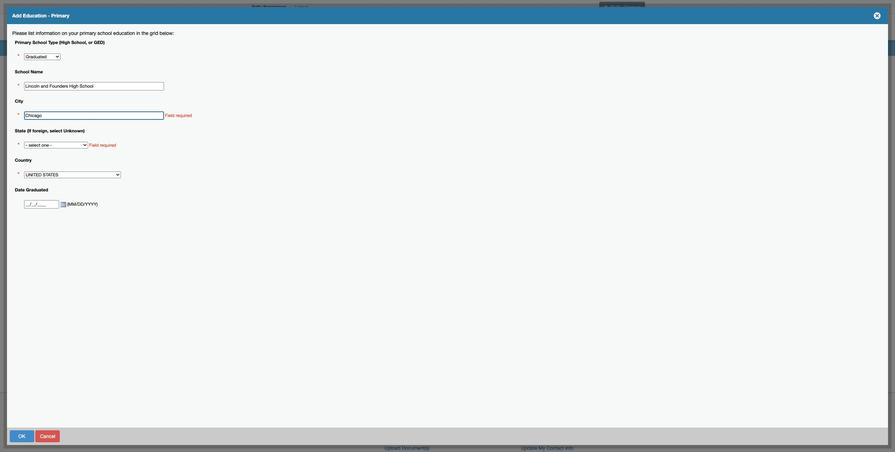 Task type: locate. For each thing, give the bounding box(es) containing it.
None text field
[[24, 82, 164, 91], [24, 112, 164, 120], [24, 82, 164, 91], [24, 112, 164, 120]]

None text field
[[24, 200, 59, 209]]

None button
[[10, 431, 34, 443], [35, 431, 60, 443], [147, 431, 175, 443], [177, 431, 196, 443], [838, 431, 881, 443], [10, 431, 34, 443], [35, 431, 60, 443], [147, 431, 175, 443], [177, 431, 196, 443], [838, 431, 881, 443]]

None image field
[[59, 202, 66, 208]]

shopping cart image
[[604, 5, 608, 9]]



Task type: describe. For each thing, give the bounding box(es) containing it.
close window image
[[873, 10, 884, 21]]

illinois department of financial and professional regulation image
[[248, 16, 408, 38]]

close window image
[[873, 10, 884, 21]]



Task type: vqa. For each thing, say whether or not it's contained in the screenshot.
ILLINOIS DEPARTMENT OF FINANCIAL AND PROFESSIONAL REGULATION image
yes



